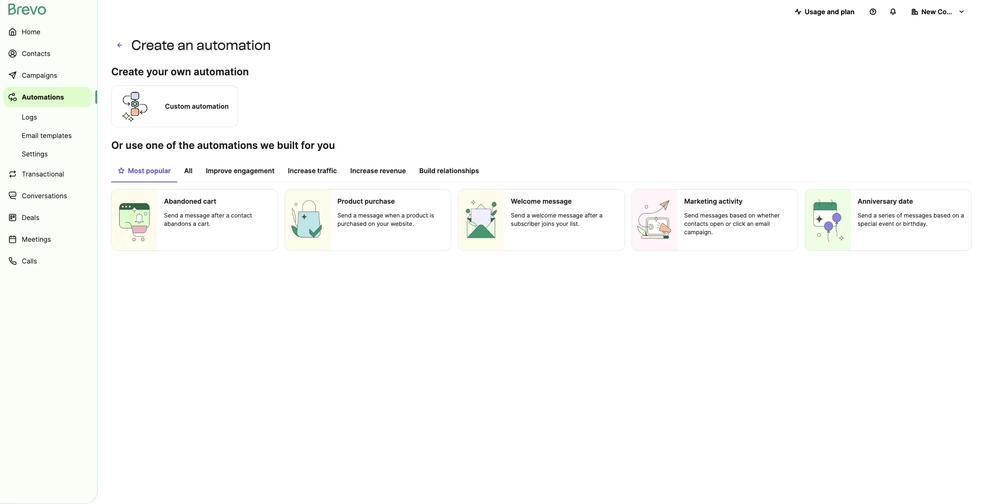 Task type: describe. For each thing, give the bounding box(es) containing it.
on inside the send a series of messages based on a special event or birthday.
[[953, 212, 960, 219]]

company
[[938, 8, 969, 16]]

of for messages
[[897, 212, 903, 219]]

new
[[922, 8, 936, 16]]

birthday.
[[903, 220, 928, 227]]

meetings
[[22, 235, 51, 244]]

product purchase
[[338, 197, 395, 205]]

or use one of the automations we built for you
[[111, 139, 335, 151]]

send a message after a contact abandons a cart.
[[164, 212, 252, 227]]

on inside the send messages based on whether contacts open or click an email campaign.
[[749, 212, 756, 219]]

of for the
[[166, 139, 176, 151]]

or
[[111, 139, 123, 151]]

improve engagement
[[206, 167, 275, 175]]

email
[[756, 220, 770, 227]]

cart.
[[198, 220, 211, 227]]

all link
[[178, 162, 199, 182]]

subscriber
[[511, 220, 540, 227]]

all
[[184, 167, 193, 175]]

create an automation
[[131, 37, 271, 53]]

build
[[419, 167, 436, 175]]

we
[[260, 139, 275, 151]]

usage and plan
[[805, 8, 855, 16]]

most popular link
[[111, 162, 178, 182]]

home
[[22, 28, 40, 36]]

list.
[[570, 220, 580, 227]]

custom
[[165, 102, 190, 110]]

activity
[[719, 197, 743, 205]]

automations
[[22, 93, 64, 101]]

templates
[[40, 131, 72, 140]]

or inside the send messages based on whether contacts open or click an email campaign.
[[726, 220, 731, 227]]

abandoned cart
[[164, 197, 216, 205]]

automation inside button
[[192, 102, 229, 110]]

after inside the "send a message after a contact abandons a cart."
[[211, 212, 225, 219]]

dxrbf image
[[118, 167, 125, 174]]

build relationships link
[[413, 162, 486, 182]]

create for create an automation
[[131, 37, 175, 53]]

welcome
[[532, 212, 557, 219]]

own
[[171, 66, 191, 78]]

create your own automation
[[111, 66, 249, 78]]

series
[[879, 212, 895, 219]]

click
[[733, 220, 746, 227]]

welcome message
[[511, 197, 572, 205]]

improve engagement link
[[199, 162, 281, 182]]

date
[[899, 197, 914, 205]]

marketing activity
[[685, 197, 743, 205]]

logs
[[22, 113, 37, 121]]

settings link
[[3, 146, 92, 162]]

your inside send a message when a product is purchased on your website.
[[377, 220, 389, 227]]

open
[[710, 220, 724, 227]]

deals link
[[3, 208, 92, 228]]

automations
[[197, 139, 258, 151]]

anniversary date
[[858, 197, 914, 205]]

cart
[[203, 197, 216, 205]]

build relationships
[[419, 167, 479, 175]]

increase traffic link
[[281, 162, 344, 182]]

based inside the send messages based on whether contacts open or click an email campaign.
[[730, 212, 747, 219]]

and
[[827, 8, 839, 16]]

product
[[407, 212, 428, 219]]

welcome
[[511, 197, 541, 205]]

automations link
[[3, 87, 92, 107]]

website.
[[391, 220, 414, 227]]

send a series of messages based on a special event or birthday.
[[858, 212, 964, 227]]

for
[[301, 139, 315, 151]]

meetings link
[[3, 229, 92, 249]]

email
[[22, 131, 39, 140]]

most
[[128, 167, 144, 175]]

one
[[146, 139, 164, 151]]

is
[[430, 212, 434, 219]]

new company
[[922, 8, 969, 16]]

purchase
[[365, 197, 395, 205]]

messages inside the send messages based on whether contacts open or click an email campaign.
[[700, 212, 728, 219]]

create for create your own automation
[[111, 66, 144, 78]]

increase revenue link
[[344, 162, 413, 182]]

campaigns
[[22, 71, 57, 80]]

you
[[317, 139, 335, 151]]

calls link
[[3, 251, 92, 271]]

conversations link
[[3, 186, 92, 206]]

new company button
[[905, 3, 972, 20]]

contact
[[231, 212, 252, 219]]

the
[[179, 139, 195, 151]]



Task type: vqa. For each thing, say whether or not it's contained in the screenshot.
Purchase
yes



Task type: locate. For each thing, give the bounding box(es) containing it.
your inside send a welcome message after a subscriber joins your list.
[[556, 220, 569, 227]]

usage
[[805, 8, 826, 16]]

send for product
[[338, 212, 352, 219]]

or left click
[[726, 220, 731, 227]]

contacts
[[22, 49, 50, 58]]

joins
[[542, 220, 555, 227]]

traffic
[[317, 167, 337, 175]]

send up "purchased"
[[338, 212, 352, 219]]

increase left the traffic
[[288, 167, 316, 175]]

automation
[[197, 37, 271, 53], [194, 66, 249, 78], [192, 102, 229, 110]]

conversations
[[22, 192, 67, 200]]

1 horizontal spatial of
[[897, 212, 903, 219]]

message inside send a welcome message after a subscriber joins your list.
[[558, 212, 583, 219]]

0 horizontal spatial on
[[368, 220, 375, 227]]

1 horizontal spatial after
[[585, 212, 598, 219]]

1 horizontal spatial increase
[[350, 167, 378, 175]]

anniversary
[[858, 197, 897, 205]]

0 horizontal spatial or
[[726, 220, 731, 227]]

after
[[211, 212, 225, 219], [585, 212, 598, 219]]

message up send a welcome message after a subscriber joins your list.
[[543, 197, 572, 205]]

2 or from the left
[[896, 220, 902, 227]]

4 send from the left
[[685, 212, 699, 219]]

settings
[[22, 150, 48, 158]]

1 vertical spatial an
[[747, 220, 754, 227]]

1 horizontal spatial or
[[896, 220, 902, 227]]

or inside the send a series of messages based on a special event or birthday.
[[896, 220, 902, 227]]

send inside send a message when a product is purchased on your website.
[[338, 212, 352, 219]]

send up contacts
[[685, 212, 699, 219]]

send up the special
[[858, 212, 872, 219]]

campaigns link
[[3, 65, 92, 85]]

0 vertical spatial of
[[166, 139, 176, 151]]

message down product purchase
[[358, 212, 383, 219]]

1 horizontal spatial messages
[[904, 212, 932, 219]]

an right click
[[747, 220, 754, 227]]

send inside the send messages based on whether contacts open or click an email campaign.
[[685, 212, 699, 219]]

send for marketing
[[685, 212, 699, 219]]

revenue
[[380, 167, 406, 175]]

send inside the send a series of messages based on a special event or birthday.
[[858, 212, 872, 219]]

or
[[726, 220, 731, 227], [896, 220, 902, 227]]

usage and plan button
[[788, 3, 862, 20]]

your left the own
[[146, 66, 168, 78]]

messages
[[700, 212, 728, 219], [904, 212, 932, 219]]

increase for increase traffic
[[288, 167, 316, 175]]

messages up birthday.
[[904, 212, 932, 219]]

0 horizontal spatial after
[[211, 212, 225, 219]]

2 send from the left
[[338, 212, 352, 219]]

5 send from the left
[[858, 212, 872, 219]]

transactional
[[22, 170, 64, 178]]

0 vertical spatial automation
[[197, 37, 271, 53]]

send for abandoned
[[164, 212, 178, 219]]

0 horizontal spatial increase
[[288, 167, 316, 175]]

increase revenue
[[350, 167, 406, 175]]

most popular
[[128, 167, 171, 175]]

1 horizontal spatial an
[[747, 220, 754, 227]]

your down when
[[377, 220, 389, 227]]

send a message when a product is purchased on your website.
[[338, 212, 434, 227]]

abandoned
[[164, 197, 202, 205]]

send inside the "send a message after a contact abandons a cart."
[[164, 212, 178, 219]]

send up abandons on the top left of the page
[[164, 212, 178, 219]]

1 horizontal spatial based
[[934, 212, 951, 219]]

on
[[749, 212, 756, 219], [953, 212, 960, 219], [368, 220, 375, 227]]

plan
[[841, 8, 855, 16]]

message up cart.
[[185, 212, 210, 219]]

message up list. at right
[[558, 212, 583, 219]]

send inside send a welcome message after a subscriber joins your list.
[[511, 212, 525, 219]]

2 messages from the left
[[904, 212, 932, 219]]

based inside the send a series of messages based on a special event or birthday.
[[934, 212, 951, 219]]

tab list containing most popular
[[111, 162, 972, 182]]

of inside the send a series of messages based on a special event or birthday.
[[897, 212, 903, 219]]

contacts link
[[3, 44, 92, 64]]

2 increase from the left
[[350, 167, 378, 175]]

1 after from the left
[[211, 212, 225, 219]]

marketing
[[685, 197, 717, 205]]

after inside send a welcome message after a subscriber joins your list.
[[585, 212, 598, 219]]

calls
[[22, 257, 37, 265]]

event
[[879, 220, 895, 227]]

email templates link
[[3, 127, 92, 144]]

send for welcome
[[511, 212, 525, 219]]

home link
[[3, 22, 92, 42]]

1 send from the left
[[164, 212, 178, 219]]

special
[[858, 220, 877, 227]]

message inside send a message when a product is purchased on your website.
[[358, 212, 383, 219]]

create
[[131, 37, 175, 53], [111, 66, 144, 78]]

or right event
[[896, 220, 902, 227]]

send messages based on whether contacts open or click an email campaign.
[[685, 212, 780, 236]]

0 horizontal spatial messages
[[700, 212, 728, 219]]

your left list. at right
[[556, 220, 569, 227]]

of right series
[[897, 212, 903, 219]]

1 vertical spatial automation
[[194, 66, 249, 78]]

your
[[146, 66, 168, 78], [377, 220, 389, 227], [556, 220, 569, 227]]

2 based from the left
[[934, 212, 951, 219]]

0 horizontal spatial an
[[178, 37, 194, 53]]

whether
[[757, 212, 780, 219]]

an up the own
[[178, 37, 194, 53]]

custom automation button
[[111, 84, 238, 128]]

campaign.
[[685, 228, 713, 236]]

messages up open on the right top
[[700, 212, 728, 219]]

logs link
[[3, 109, 92, 126]]

increase left revenue
[[350, 167, 378, 175]]

send up subscriber
[[511, 212, 525, 219]]

send a welcome message after a subscriber joins your list.
[[511, 212, 603, 227]]

0 horizontal spatial of
[[166, 139, 176, 151]]

2 after from the left
[[585, 212, 598, 219]]

0 vertical spatial an
[[178, 37, 194, 53]]

on inside send a message when a product is purchased on your website.
[[368, 220, 375, 227]]

increase for increase revenue
[[350, 167, 378, 175]]

0 vertical spatial create
[[131, 37, 175, 53]]

2 horizontal spatial on
[[953, 212, 960, 219]]

purchased
[[338, 220, 367, 227]]

popular
[[146, 167, 171, 175]]

increase
[[288, 167, 316, 175], [350, 167, 378, 175]]

1 horizontal spatial on
[[749, 212, 756, 219]]

increase traffic
[[288, 167, 337, 175]]

0 horizontal spatial your
[[146, 66, 168, 78]]

custom automation
[[165, 102, 229, 110]]

send
[[164, 212, 178, 219], [338, 212, 352, 219], [511, 212, 525, 219], [685, 212, 699, 219], [858, 212, 872, 219]]

1 increase from the left
[[288, 167, 316, 175]]

deals
[[22, 213, 39, 222]]

2 vertical spatial automation
[[192, 102, 229, 110]]

1 based from the left
[[730, 212, 747, 219]]

relationships
[[437, 167, 479, 175]]

tab list
[[111, 162, 972, 182]]

1 or from the left
[[726, 220, 731, 227]]

of left the the
[[166, 139, 176, 151]]

email templates
[[22, 131, 72, 140]]

use
[[126, 139, 143, 151]]

3 send from the left
[[511, 212, 525, 219]]

0 horizontal spatial based
[[730, 212, 747, 219]]

1 horizontal spatial your
[[377, 220, 389, 227]]

abandons
[[164, 220, 191, 227]]

engagement
[[234, 167, 275, 175]]

product
[[338, 197, 363, 205]]

1 messages from the left
[[700, 212, 728, 219]]

messages inside the send a series of messages based on a special event or birthday.
[[904, 212, 932, 219]]

based
[[730, 212, 747, 219], [934, 212, 951, 219]]

an inside the send messages based on whether contacts open or click an email campaign.
[[747, 220, 754, 227]]

1 vertical spatial create
[[111, 66, 144, 78]]

2 horizontal spatial your
[[556, 220, 569, 227]]

built
[[277, 139, 299, 151]]

message inside the "send a message after a contact abandons a cart."
[[185, 212, 210, 219]]

send for anniversary
[[858, 212, 872, 219]]

improve
[[206, 167, 232, 175]]

1 vertical spatial of
[[897, 212, 903, 219]]



